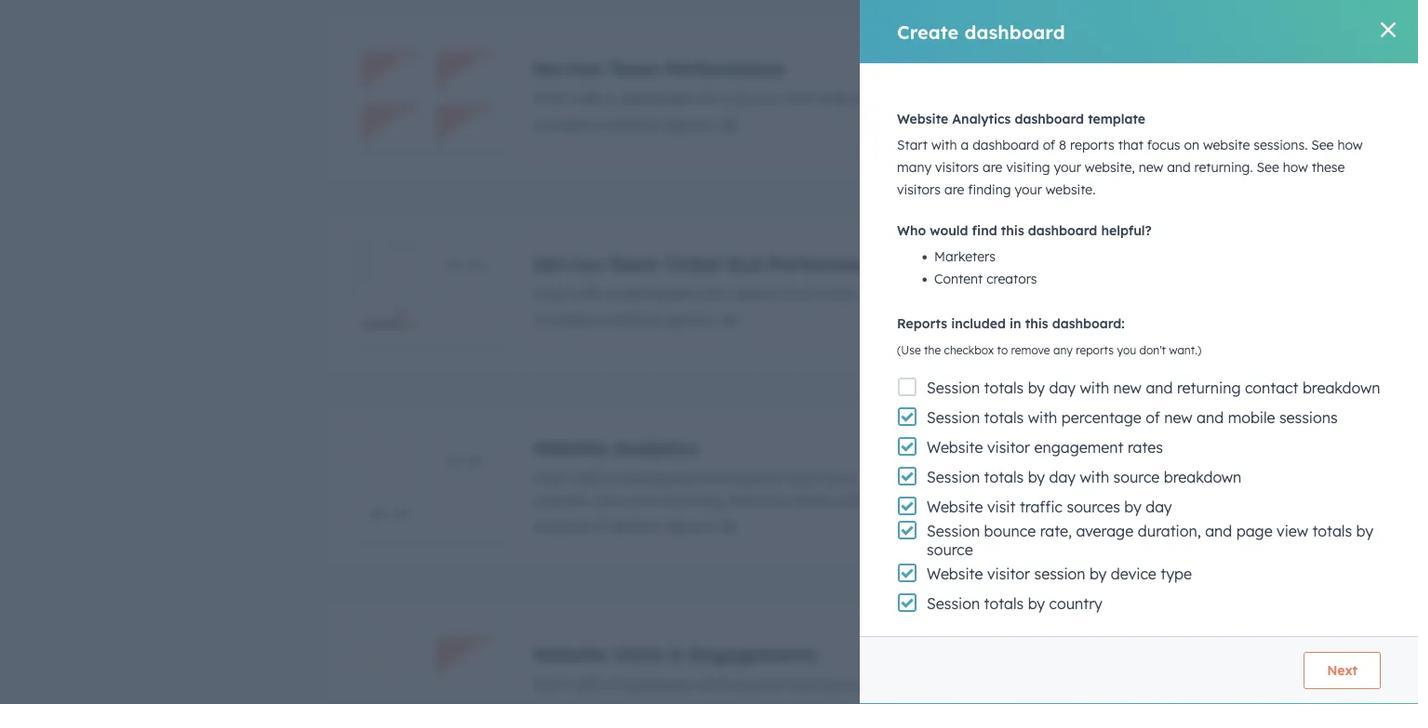 Task type: locate. For each thing, give the bounding box(es) containing it.
0 vertical spatial source
[[1114, 468, 1160, 487]]

reports inside start with a dashboard of 8 reports that focus on website sessions. see how many visitors are visiting your website, new and returning. see how these visitors are finding your website.
[[1071, 137, 1115, 153]]

0 horizontal spatial is
[[1023, 284, 1034, 303]]

start inside service team ticket sla performance overview start with a dashboard of 6 reports that track how your service team is handling tickets.
[[533, 284, 569, 303]]

start inside website analytics start with a dashboard of 8 reports that focus on website sessions. see how many visitors are visiting your website, new and returning. see how these visitors are finding your website.
[[533, 469, 569, 487]]

with inside website analytics start with a dashboard of 8 reports that focus on website sessions. see how many visitors are visiting your website, new and returning. see how these visitors are finding your website.
[[573, 469, 602, 487]]

day down the any
[[1050, 379, 1076, 398]]

0 vertical spatial these
[[1312, 159, 1346, 175]]

1 includes from the top
[[533, 115, 593, 134]]

1 horizontal spatial service
[[980, 89, 1030, 108]]

2 includes 6 default reports from the top
[[533, 310, 714, 329]]

view
[[1277, 522, 1309, 541]]

service up the website analytics dashboard template
[[980, 89, 1030, 108]]

service
[[533, 56, 603, 80], [533, 252, 603, 275]]

session for session totals by day with source breakdown
[[927, 468, 980, 487]]

sessions.
[[1254, 137, 1308, 153], [941, 469, 1003, 487]]

0 vertical spatial visitor
[[988, 438, 1031, 457]]

start inside start with a dashboard of 8 reports that focus on website sessions. see how many visitors are visiting your website, new and returning. see how these visitors are finding your website.
[[897, 137, 928, 153]]

day for source
[[1050, 468, 1076, 487]]

2 vertical spatial on
[[862, 675, 879, 694]]

finding up the find
[[968, 182, 1011, 198]]

who
[[897, 222, 926, 239]]

your right engagements
[[1145, 675, 1176, 694]]

totals up visit
[[985, 468, 1024, 487]]

by down website visitor session by device type
[[1028, 595, 1046, 613]]

includes 6 default reports
[[533, 115, 714, 134], [533, 310, 714, 329]]

contact
[[1246, 379, 1299, 398]]

analytics inside website analytics start with a dashboard of 8 reports that focus on website sessions. see how many visitors are visiting your website, new and returning. see how these visitors are finding your website.
[[613, 436, 698, 459]]

includes inside option
[[533, 517, 593, 536]]

0 horizontal spatial this
[[1001, 222, 1025, 239]]

these inside start with a dashboard of 8 reports that focus on website sessions. see how many visitors are visiting your website, new and returning. see how these visitors are finding your website.
[[1312, 159, 1346, 175]]

focus inside website analytics start with a dashboard of 8 reports that focus on website sessions. see how many visitors are visiting your website, new and returning. see how these visitors are finding your website.
[[819, 469, 857, 487]]

totals
[[985, 379, 1024, 398], [985, 409, 1024, 427], [985, 468, 1024, 487], [1313, 522, 1353, 541], [985, 595, 1024, 613]]

2 vertical spatial website.
[[1180, 675, 1237, 694]]

analytics for website analytics dashboard template
[[953, 111, 1011, 127]]

6 inside service team ticket sla performance overview start with a dashboard of 6 reports that track how your service team is handling tickets.
[[719, 284, 727, 303]]

0 horizontal spatial analytics
[[613, 436, 698, 459]]

1 horizontal spatial breakdown
[[1303, 379, 1381, 398]]

engagements
[[689, 643, 818, 666]]

0 horizontal spatial website,
[[533, 491, 591, 510]]

2 session from the top
[[927, 409, 980, 427]]

1 vertical spatial returning.
[[659, 491, 726, 510]]

website visits & engagements start with a dashboard of 8 reports that focus on quality of visits and engagements to your website.
[[533, 643, 1237, 694]]

service team performance start with a dashboard of 6 reports that help to track how your service team is performing.
[[533, 56, 1172, 108]]

0 horizontal spatial team
[[982, 284, 1018, 303]]

and down don't
[[1146, 379, 1173, 398]]

to right engagements
[[1126, 675, 1141, 694]]

1 vertical spatial default
[[610, 310, 660, 329]]

1 horizontal spatial these
[[1312, 159, 1346, 175]]

service for service team ticket sla performance overview
[[533, 252, 603, 275]]

service
[[980, 89, 1030, 108], [928, 284, 978, 303]]

default for performance
[[610, 115, 660, 134]]

0 horizontal spatial to
[[853, 89, 868, 108]]

service inside service team ticket sla performance overview start with a dashboard of 6 reports that track how your service team is handling tickets.
[[533, 252, 603, 275]]

website,
[[1085, 159, 1136, 175], [533, 491, 591, 510]]

with inside service team ticket sla performance overview start with a dashboard of 6 reports that track how your service team is handling tickets.
[[573, 284, 602, 303]]

day for new
[[1050, 379, 1076, 398]]

analytics down create dashboard
[[953, 111, 1011, 127]]

performance
[[665, 56, 785, 80], [769, 252, 889, 275]]

2 horizontal spatial to
[[1126, 675, 1141, 694]]

with
[[573, 89, 602, 108], [932, 137, 958, 153], [573, 284, 602, 303], [1080, 379, 1110, 398], [1028, 409, 1058, 427], [1080, 468, 1110, 487], [573, 469, 602, 487], [573, 675, 602, 694]]

this for dashboard:
[[1026, 316, 1049, 332]]

1 session from the top
[[927, 379, 980, 398]]

how
[[912, 89, 940, 108], [1338, 137, 1363, 153], [1283, 159, 1309, 175], [859, 284, 888, 303], [1037, 469, 1066, 487], [760, 491, 789, 510]]

1 horizontal spatial source
[[1114, 468, 1160, 487]]

0 horizontal spatial sessions.
[[941, 469, 1003, 487]]

create
[[897, 20, 959, 43]]

2 includes from the top
[[533, 310, 593, 329]]

session
[[927, 379, 980, 398], [927, 409, 980, 427], [927, 468, 980, 487], [927, 522, 980, 541], [927, 595, 980, 613]]

template
[[1088, 111, 1146, 127]]

day up website visit traffic sources by day
[[1050, 468, 1076, 487]]

1 vertical spatial finding
[[916, 491, 965, 510]]

1 horizontal spatial website
[[1204, 137, 1251, 153]]

finding inside website analytics start with a dashboard of 8 reports that focus on website sessions. see how many visitors are visiting your website, new and returning. see how these visitors are finding your website.
[[916, 491, 965, 510]]

1 vertical spatial this
[[1026, 316, 1049, 332]]

don't
[[1140, 344, 1166, 357]]

by inside session bounce rate, average duration, and page view totals by source
[[1357, 522, 1374, 541]]

0 horizontal spatial track
[[819, 284, 855, 303]]

your
[[945, 89, 976, 108], [1054, 159, 1082, 175], [1015, 182, 1043, 198], [892, 284, 924, 303], [1249, 469, 1281, 487], [970, 491, 1001, 510], [1145, 675, 1176, 694]]

(use the checkbox to remove any reports you don't want.)
[[897, 344, 1202, 357]]

1 vertical spatial sessions.
[[941, 469, 1003, 487]]

service down overview
[[928, 284, 978, 303]]

0 vertical spatial focus
[[1148, 137, 1181, 153]]

1 horizontal spatial finding
[[968, 182, 1011, 198]]

includes for service team performance
[[533, 115, 593, 134]]

tickets.
[[1103, 284, 1152, 303]]

finding inside start with a dashboard of 8 reports that focus on website sessions. see how many visitors are visiting your website, new and returning. see how these visitors are finding your website.
[[968, 182, 1011, 198]]

this right in
[[1026, 316, 1049, 332]]

team inside service team performance start with a dashboard of 6 reports that help to track how your service team is performing.
[[609, 56, 659, 80]]

1 vertical spatial on
[[862, 469, 879, 487]]

1 vertical spatial breakdown
[[1164, 468, 1242, 487]]

and inside start with a dashboard of 8 reports that focus on website sessions. see how many visitors are visiting your website, new and returning. see how these visitors are finding your website.
[[1168, 159, 1191, 175]]

1 service from the top
[[533, 56, 603, 80]]

traffic
[[1020, 498, 1063, 517]]

breakdown up "sessions"
[[1303, 379, 1381, 398]]

new
[[1139, 159, 1164, 175], [1114, 379, 1142, 398], [1165, 409, 1193, 427], [595, 491, 623, 510]]

2 default from the top
[[610, 310, 660, 329]]

0 horizontal spatial source
[[927, 541, 973, 559]]

sessions
[[1280, 409, 1338, 427]]

0 vertical spatial analytics
[[953, 111, 1011, 127]]

3 session from the top
[[927, 468, 980, 487]]

8
[[1059, 137, 1067, 153], [719, 469, 727, 487], [597, 517, 606, 536], [719, 675, 727, 694]]

1 horizontal spatial sessions.
[[1254, 137, 1308, 153]]

3 includes from the top
[[533, 517, 593, 536]]

to down reports included in this dashboard:
[[998, 344, 1008, 357]]

create dashboard
[[897, 20, 1066, 43]]

0 vertical spatial includes 6 default reports
[[533, 115, 714, 134]]

dashboard
[[965, 20, 1066, 43], [620, 89, 696, 108], [1015, 111, 1085, 127], [973, 137, 1040, 153], [1028, 222, 1098, 239], [620, 284, 696, 303], [620, 469, 696, 487], [620, 675, 696, 694]]

session for session totals by country
[[927, 595, 980, 613]]

1 vertical spatial service
[[533, 252, 603, 275]]

0 horizontal spatial returning.
[[659, 491, 726, 510]]

sessions. inside start with a dashboard of 8 reports that focus on website sessions. see how many visitors are visiting your website, new and returning. see how these visitors are finding your website.
[[1254, 137, 1308, 153]]

1 vertical spatial website.
[[1005, 491, 1062, 510]]

0 vertical spatial service
[[533, 56, 603, 80]]

rates
[[1128, 438, 1164, 457]]

team up the website analytics dashboard template
[[1034, 89, 1071, 108]]

0 vertical spatial performance
[[665, 56, 785, 80]]

source left bounce
[[927, 541, 973, 559]]

dashboard inside service team ticket sla performance overview start with a dashboard of 6 reports that track how your service team is handling tickets.
[[620, 284, 696, 303]]

includes for service team ticket sla performance overview
[[533, 310, 593, 329]]

0 vertical spatial to
[[853, 89, 868, 108]]

0 vertical spatial website.
[[1046, 182, 1096, 198]]

1 default from the top
[[610, 115, 660, 134]]

0 horizontal spatial these
[[793, 491, 831, 510]]

your up reports at the right top of the page
[[892, 284, 924, 303]]

1 horizontal spatial to
[[998, 344, 1008, 357]]

reports inside service team performance start with a dashboard of 6 reports that help to track how your service team is performing.
[[731, 89, 782, 108]]

0 vertical spatial team
[[609, 56, 659, 80]]

includes
[[533, 115, 593, 134], [533, 310, 593, 329], [533, 517, 593, 536]]

0 horizontal spatial visiting
[[1007, 159, 1051, 175]]

is left performing.
[[1075, 89, 1086, 108]]

website
[[1204, 137, 1251, 153], [883, 469, 937, 487]]

website inside start with a dashboard of 8 reports that focus on website sessions. see how many visitors are visiting your website, new and returning. see how these visitors are finding your website.
[[1204, 137, 1251, 153]]

0 horizontal spatial finding
[[916, 491, 965, 510]]

returning. inside website analytics start with a dashboard of 8 reports that focus on website sessions. see how many visitors are visiting your website, new and returning. see how these visitors are finding your website.
[[659, 491, 726, 510]]

and inside session bounce rate, average duration, and page view totals by source
[[1206, 522, 1233, 541]]

2 vertical spatial includes
[[533, 517, 593, 536]]

1 vertical spatial includes 6 default reports
[[533, 310, 714, 329]]

new up includes 8 default reports
[[595, 491, 623, 510]]

to right help
[[853, 89, 868, 108]]

new down template
[[1139, 159, 1164, 175]]

and up includes 8 default reports
[[627, 491, 654, 510]]

source
[[1114, 468, 1160, 487], [927, 541, 973, 559]]

totals right view at the bottom right of the page
[[1313, 522, 1353, 541]]

0 vertical spatial breakdown
[[1303, 379, 1381, 398]]

start inside website visits & engagements start with a dashboard of 8 reports that focus on quality of visits and engagements to your website.
[[533, 675, 569, 694]]

any
[[1054, 344, 1073, 357]]

1 vertical spatial website
[[883, 469, 937, 487]]

team inside service team ticket sla performance overview start with a dashboard of 6 reports that track how your service team is handling tickets.
[[982, 284, 1018, 303]]

included
[[952, 316, 1006, 332]]

2 vertical spatial focus
[[819, 675, 857, 694]]

many inside start with a dashboard of 8 reports that focus on website sessions. see how many visitors are visiting your website, new and returning. see how these visitors are finding your website.
[[897, 159, 932, 175]]

source inside session bounce rate, average duration, and page view totals by source
[[927, 541, 973, 559]]

default inside option
[[610, 517, 660, 536]]

0 vertical spatial many
[[897, 159, 932, 175]]

1 vertical spatial to
[[998, 344, 1008, 357]]

totals for session totals by country
[[985, 595, 1024, 613]]

analytics
[[953, 111, 1011, 127], [613, 436, 698, 459]]

visiting
[[1007, 159, 1051, 175], [1195, 469, 1245, 487]]

that inside service team ticket sla performance overview start with a dashboard of 6 reports that track how your service team is handling tickets.
[[786, 284, 815, 303]]

1 vertical spatial service
[[928, 284, 978, 303]]

start inside service team performance start with a dashboard of 6 reports that help to track how your service team is performing.
[[533, 89, 569, 108]]

the
[[925, 344, 941, 357]]

handling
[[1038, 284, 1099, 303]]

0 horizontal spatial website
[[883, 469, 937, 487]]

and right visits in the right bottom of the page
[[994, 675, 1021, 694]]

3 default from the top
[[610, 517, 660, 536]]

visiting down the website analytics dashboard template
[[1007, 159, 1051, 175]]

6
[[719, 89, 727, 108], [597, 115, 606, 134], [719, 284, 727, 303], [597, 310, 606, 329]]

1 horizontal spatial is
[[1075, 89, 1086, 108]]

track
[[872, 89, 908, 108], [819, 284, 855, 303]]

2 visitor from the top
[[988, 565, 1031, 584]]

1 vertical spatial website,
[[533, 491, 591, 510]]

totals down website visitor session by device type
[[985, 595, 1024, 613]]

with inside website visits & engagements start with a dashboard of 8 reports that focus on quality of visits and engagements to your website.
[[573, 675, 602, 694]]

that inside start with a dashboard of 8 reports that focus on website sessions. see how many visitors are visiting your website, new and returning. see how these visitors are finding your website.
[[1119, 137, 1144, 153]]

0 vertical spatial this
[[1001, 222, 1025, 239]]

totals up website visitor engagement rates
[[985, 409, 1024, 427]]

1 vertical spatial source
[[927, 541, 973, 559]]

by right view at the bottom right of the page
[[1357, 522, 1374, 541]]

bounce
[[985, 522, 1036, 541]]

of inside website analytics start with a dashboard of 8 reports that focus on website sessions. see how many visitors are visiting your website, new and returning. see how these visitors are finding your website.
[[700, 469, 714, 487]]

1 horizontal spatial this
[[1026, 316, 1049, 332]]

website, down template
[[1085, 159, 1136, 175]]

session inside session bounce rate, average duration, and page view totals by source
[[927, 522, 980, 541]]

default
[[610, 115, 660, 134], [610, 310, 660, 329], [610, 517, 660, 536]]

1 vertical spatial team
[[982, 284, 1018, 303]]

your inside service team performance start with a dashboard of 6 reports that help to track how your service team is performing.
[[945, 89, 976, 108]]

returning.
[[1195, 159, 1254, 175], [659, 491, 726, 510]]

website.
[[1046, 182, 1096, 198], [1005, 491, 1062, 510], [1180, 675, 1237, 694]]

1 vertical spatial many
[[1070, 469, 1110, 487]]

reports inside website analytics start with a dashboard of 8 reports that focus on website sessions. see how many visitors are visiting your website, new and returning. see how these visitors are finding your website.
[[731, 469, 782, 487]]

1 vertical spatial day
[[1050, 468, 1076, 487]]

website
[[897, 111, 949, 127], [533, 436, 607, 459], [927, 438, 983, 457], [927, 498, 983, 517], [927, 565, 983, 584], [533, 643, 607, 666]]

of
[[700, 89, 714, 108], [1043, 137, 1056, 153], [700, 284, 714, 303], [1146, 409, 1161, 427], [700, 469, 714, 487], [700, 675, 714, 694], [936, 675, 950, 694]]

0 vertical spatial website
[[1204, 137, 1251, 153]]

1 vertical spatial is
[[1023, 284, 1034, 303]]

0 vertical spatial service
[[980, 89, 1030, 108]]

1 horizontal spatial many
[[1070, 469, 1110, 487]]

0 horizontal spatial service
[[928, 284, 978, 303]]

new up the session totals with percentage of new and mobile sessions in the right bottom of the page
[[1114, 379, 1142, 398]]

dashboard inside service team performance start with a dashboard of 6 reports that help to track how your service team is performing.
[[620, 89, 696, 108]]

session totals by day with new and returning contact breakdown
[[927, 379, 1381, 398]]

1 team from the top
[[609, 56, 659, 80]]

8 inside website visits & engagements start with a dashboard of 8 reports that focus on quality of visits and engagements to your website.
[[719, 675, 727, 694]]

includes 6 default reports for ticket
[[533, 310, 714, 329]]

5 session from the top
[[927, 595, 980, 613]]

device
[[1111, 565, 1157, 584]]

totals down remove
[[985, 379, 1024, 398]]

service for service team performance
[[533, 56, 603, 80]]

1 includes 6 default reports from the top
[[533, 115, 714, 134]]

help
[[819, 89, 849, 108]]

see
[[1312, 137, 1334, 153], [1257, 159, 1280, 175], [1007, 469, 1033, 487], [730, 491, 756, 510]]

0 vertical spatial day
[[1050, 379, 1076, 398]]

on
[[1185, 137, 1200, 153], [862, 469, 879, 487], [862, 675, 879, 694]]

track inside service team performance start with a dashboard of 6 reports that help to track how your service team is performing.
[[872, 89, 908, 108]]

1 horizontal spatial team
[[1034, 89, 1071, 108]]

1 horizontal spatial returning.
[[1195, 159, 1254, 175]]

visitors
[[936, 159, 979, 175], [897, 182, 941, 198], [1114, 469, 1164, 487], [835, 491, 885, 510]]

1 horizontal spatial visiting
[[1195, 469, 1245, 487]]

session totals by country
[[927, 595, 1103, 613]]

reports
[[731, 89, 782, 108], [664, 115, 714, 134], [1071, 137, 1115, 153], [731, 284, 782, 303], [664, 310, 714, 329], [1076, 344, 1114, 357], [731, 469, 782, 487], [664, 517, 715, 536], [731, 675, 782, 694]]

finding left visit
[[916, 491, 965, 510]]

your up the website analytics dashboard template
[[945, 89, 976, 108]]

visitor up session totals by country at the bottom of the page
[[988, 565, 1031, 584]]

your inside website visits & engagements start with a dashboard of 8 reports that focus on quality of visits and engagements to your website.
[[1145, 675, 1176, 694]]

1 vertical spatial team
[[609, 252, 659, 275]]

visiting inside start with a dashboard of 8 reports that focus on website sessions. see how many visitors are visiting your website, new and returning. see how these visitors are finding your website.
[[1007, 159, 1051, 175]]

team inside service team ticket sla performance overview start with a dashboard of 6 reports that track how your service team is handling tickets.
[[609, 252, 659, 275]]

this right the find
[[1001, 222, 1025, 239]]

1 vertical spatial these
[[793, 491, 831, 510]]

totals for session totals by day with source breakdown
[[985, 468, 1024, 487]]

many
[[897, 159, 932, 175], [1070, 469, 1110, 487]]

0 vertical spatial sessions.
[[1254, 137, 1308, 153]]

day
[[1050, 379, 1076, 398], [1050, 468, 1076, 487], [1146, 498, 1173, 517]]

of inside service team ticket sla performance overview start with a dashboard of 6 reports that track how your service team is handling tickets.
[[700, 284, 714, 303]]

is up reports included in this dashboard:
[[1023, 284, 1034, 303]]

visiting up the page
[[1195, 469, 1245, 487]]

0 vertical spatial returning.
[[1195, 159, 1254, 175]]

a
[[606, 89, 616, 108], [961, 137, 969, 153], [606, 284, 616, 303], [606, 469, 616, 487], [606, 675, 616, 694]]

1 horizontal spatial analytics
[[953, 111, 1011, 127]]

with inside start with a dashboard of 8 reports that focus on website sessions. see how many visitors are visiting your website, new and returning. see how these visitors are finding your website.
[[932, 137, 958, 153]]

2 team from the top
[[609, 252, 659, 275]]

2 vertical spatial to
[[1126, 675, 1141, 694]]

1 vertical spatial visitor
[[988, 565, 1031, 584]]

and down returning
[[1197, 409, 1224, 427]]

0 vertical spatial includes
[[533, 115, 593, 134]]

1 vertical spatial performance
[[769, 252, 889, 275]]

visitor up visit
[[988, 438, 1031, 457]]

of inside start with a dashboard of 8 reports that focus on website sessions. see how many visitors are visiting your website, new and returning. see how these visitors are finding your website.
[[1043, 137, 1056, 153]]

0 vertical spatial visiting
[[1007, 159, 1051, 175]]

0 vertical spatial default
[[610, 115, 660, 134]]

close image
[[1382, 22, 1396, 37]]

reports
[[897, 316, 948, 332]]

1 horizontal spatial website,
[[1085, 159, 1136, 175]]

start with a dashboard of 8 reports that focus on website sessions. see how many visitors are visiting your website, new and returning. see how these visitors are finding your website.
[[897, 137, 1363, 198]]

and left the page
[[1206, 522, 1233, 541]]

day up duration,
[[1146, 498, 1173, 517]]

none checkbox containing website analytics
[[324, 404, 1333, 570]]

many up sources
[[1070, 469, 1110, 487]]

who would find this dashboard helpful?
[[897, 222, 1152, 239]]

mobile
[[1228, 409, 1276, 427]]

in
[[1010, 316, 1022, 332]]

team
[[609, 56, 659, 80], [609, 252, 659, 275]]

team
[[1034, 89, 1071, 108], [982, 284, 1018, 303]]

1 vertical spatial includes
[[533, 310, 593, 329]]

service inside service team ticket sla performance overview start with a dashboard of 6 reports that track how your service team is handling tickets.
[[928, 284, 978, 303]]

0 vertical spatial team
[[1034, 89, 1071, 108]]

website, up includes 8 default reports
[[533, 491, 591, 510]]

1 vertical spatial focus
[[819, 469, 857, 487]]

by left device
[[1090, 565, 1107, 584]]

1 horizontal spatial track
[[872, 89, 908, 108]]

website for engagement
[[927, 438, 983, 457]]

None checkbox
[[324, 404, 1333, 570]]

reports included in this dashboard:
[[897, 316, 1125, 332]]

1 vertical spatial analytics
[[613, 436, 698, 459]]

breakdown up duration,
[[1164, 468, 1242, 487]]

0 vertical spatial on
[[1185, 137, 1200, 153]]

0 vertical spatial website,
[[1085, 159, 1136, 175]]

session for session bounce rate, average duration, and page view totals by source
[[927, 522, 980, 541]]

4 session from the top
[[927, 522, 980, 541]]

source down rates
[[1114, 468, 1160, 487]]

breakdown
[[1303, 379, 1381, 398], [1164, 468, 1242, 487]]

session for session totals with percentage of new and mobile sessions
[[927, 409, 980, 427]]

visits
[[613, 643, 664, 666]]

1 vertical spatial visiting
[[1195, 469, 1245, 487]]

and down performing.
[[1168, 159, 1191, 175]]

2 service from the top
[[533, 252, 603, 275]]

totals for session totals with percentage of new and mobile sessions
[[985, 409, 1024, 427]]

1 vertical spatial track
[[819, 284, 855, 303]]

team up reports included in this dashboard:
[[982, 284, 1018, 303]]

on inside website visits & engagements start with a dashboard of 8 reports that focus on quality of visits and engagements to your website.
[[862, 675, 879, 694]]

who would find this dashboard helpful? element
[[897, 246, 1382, 290]]

analytics up includes 8 default reports
[[613, 436, 698, 459]]

by up traffic
[[1028, 468, 1046, 487]]

and
[[1168, 159, 1191, 175], [1146, 379, 1173, 398], [1197, 409, 1224, 427], [627, 491, 654, 510], [1206, 522, 1233, 541], [994, 675, 1021, 694]]

these
[[1312, 159, 1346, 175], [793, 491, 831, 510]]

website inside website analytics start with a dashboard of 8 reports that focus on website sessions. see how many visitors are visiting your website, new and returning. see how these visitors are finding your website.
[[533, 436, 607, 459]]

website inside website visits & engagements start with a dashboard of 8 reports that focus on quality of visits and engagements to your website.
[[533, 643, 607, 666]]

many up who
[[897, 159, 932, 175]]

service inside service team performance start with a dashboard of 6 reports that help to track how your service team is performing.
[[533, 56, 603, 80]]

0 vertical spatial finding
[[968, 182, 1011, 198]]

session for session totals by day with new and returning contact breakdown
[[927, 379, 980, 398]]

0 vertical spatial is
[[1075, 89, 1086, 108]]

team for performance
[[609, 56, 659, 80]]

None checkbox
[[324, 13, 1333, 179], [324, 209, 1333, 374], [324, 600, 1333, 705], [324, 13, 1333, 179], [324, 209, 1333, 374], [324, 600, 1333, 705]]

your up the page
[[1249, 469, 1281, 487]]

focus
[[1148, 137, 1181, 153], [819, 469, 857, 487], [819, 675, 857, 694]]

0 vertical spatial track
[[872, 89, 908, 108]]

website. inside website visits & engagements start with a dashboard of 8 reports that focus on quality of visits and engagements to your website.
[[1180, 675, 1237, 694]]

2 vertical spatial default
[[610, 517, 660, 536]]

0 horizontal spatial many
[[897, 159, 932, 175]]

1 visitor from the top
[[988, 438, 1031, 457]]

helpful?
[[1102, 222, 1152, 239]]



Task type: describe. For each thing, give the bounding box(es) containing it.
dashboard:
[[1053, 316, 1125, 332]]

content
[[935, 271, 983, 287]]

dashboard inside website analytics start with a dashboard of 8 reports that focus on website sessions. see how many visitors are visiting your website, new and returning. see how these visitors are finding your website.
[[620, 469, 696, 487]]

website visit traffic sources by day
[[927, 498, 1173, 517]]

service team ticket sla performance overview start with a dashboard of 6 reports that track how your service team is handling tickets.
[[533, 252, 1152, 303]]

website for session
[[927, 565, 983, 584]]

on inside website analytics start with a dashboard of 8 reports that focus on website sessions. see how many visitors are visiting your website, new and returning. see how these visitors are finding your website.
[[862, 469, 879, 487]]

and inside website visits & engagements start with a dashboard of 8 reports that focus on quality of visits and engagements to your website.
[[994, 675, 1021, 694]]

sla
[[727, 252, 763, 275]]

is inside service team performance start with a dashboard of 6 reports that help to track how your service team is performing.
[[1075, 89, 1086, 108]]

these inside website analytics start with a dashboard of 8 reports that focus on website sessions. see how many visitors are visiting your website, new and returning. see how these visitors are finding your website.
[[793, 491, 831, 510]]

a inside website visits & engagements start with a dashboard of 8 reports that focus on quality of visits and engagements to your website.
[[606, 675, 616, 694]]

analytics for website analytics start with a dashboard of 8 reports that focus on website sessions. see how many visitors are visiting your website, new and returning. see how these visitors are finding your website.
[[613, 436, 698, 459]]

creators
[[987, 271, 1038, 287]]

visitor for session
[[988, 565, 1031, 584]]

2 vertical spatial day
[[1146, 498, 1173, 517]]

new inside website analytics start with a dashboard of 8 reports that focus on website sessions. see how many visitors are visiting your website, new and returning. see how these visitors are finding your website.
[[595, 491, 623, 510]]

engagements
[[1025, 675, 1122, 694]]

new down session totals by day with new and returning contact breakdown
[[1165, 409, 1193, 427]]

ticket
[[665, 252, 722, 275]]

sessions. inside website analytics start with a dashboard of 8 reports that focus on website sessions. see how many visitors are visiting your website, new and returning. see how these visitors are finding your website.
[[941, 469, 1003, 487]]

your inside service team ticket sla performance overview start with a dashboard of 6 reports that track how your service team is handling tickets.
[[892, 284, 924, 303]]

page
[[1237, 522, 1273, 541]]

team inside service team performance start with a dashboard of 6 reports that help to track how your service team is performing.
[[1034, 89, 1071, 108]]

next button
[[1304, 653, 1382, 690]]

of inside service team performance start with a dashboard of 6 reports that help to track how your service team is performing.
[[700, 89, 714, 108]]

default for ticket
[[610, 310, 660, 329]]

that inside website analytics start with a dashboard of 8 reports that focus on website sessions. see how many visitors are visiting your website, new and returning. see how these visitors are finding your website.
[[786, 469, 815, 487]]

totals for session totals by day with new and returning contact breakdown
[[985, 379, 1024, 398]]

you
[[1118, 344, 1137, 357]]

website for start
[[533, 436, 607, 459]]

country
[[1050, 595, 1103, 613]]

overview
[[895, 252, 984, 275]]

that inside website visits & engagements start with a dashboard of 8 reports that focus on quality of visits and engagements to your website.
[[786, 675, 815, 694]]

reports inside website visits & engagements start with a dashboard of 8 reports that focus on quality of visits and engagements to your website.
[[731, 675, 782, 694]]

focus inside website visits & engagements start with a dashboard of 8 reports that focus on quality of visits and engagements to your website.
[[819, 675, 857, 694]]

a inside service team performance start with a dashboard of 6 reports that help to track how your service team is performing.
[[606, 89, 616, 108]]

by up average
[[1125, 498, 1142, 517]]

would
[[930, 222, 969, 239]]

session bounce rate, average duration, and page view totals by source
[[927, 522, 1374, 559]]

focus inside start with a dashboard of 8 reports that focus on website sessions. see how many visitors are visiting your website, new and returning. see how these visitors are finding your website.
[[1148, 137, 1181, 153]]

website, inside start with a dashboard of 8 reports that focus on website sessions. see how many visitors are visiting your website, new and returning. see how these visitors are finding your website.
[[1085, 159, 1136, 175]]

session
[[1035, 565, 1086, 584]]

0 horizontal spatial breakdown
[[1164, 468, 1242, 487]]

remove
[[1012, 344, 1051, 357]]

visits
[[954, 675, 990, 694]]

and inside website analytics start with a dashboard of 8 reports that focus on website sessions. see how many visitors are visiting your website, new and returning. see how these visitors are finding your website.
[[627, 491, 654, 510]]

next
[[1328, 663, 1358, 679]]

website visitor engagement rates
[[927, 438, 1164, 457]]

website analytics dashboard template
[[897, 111, 1146, 127]]

your down the website analytics dashboard template
[[1054, 159, 1082, 175]]

website inside website analytics start with a dashboard of 8 reports that focus on website sessions. see how many visitors are visiting your website, new and returning. see how these visitors are finding your website.
[[883, 469, 937, 487]]

quality
[[883, 675, 931, 694]]

engagement
[[1035, 438, 1124, 457]]

website visitor session by device type
[[927, 565, 1192, 584]]

8 inside website analytics start with a dashboard of 8 reports that focus on website sessions. see how many visitors are visiting your website, new and returning. see how these visitors are finding your website.
[[719, 469, 727, 487]]

how inside service team performance start with a dashboard of 6 reports that help to track how your service team is performing.
[[912, 89, 940, 108]]

totals inside session bounce rate, average duration, and page view totals by source
[[1313, 522, 1353, 541]]

by down remove
[[1028, 379, 1046, 398]]

reports inside service team ticket sla performance overview start with a dashboard of 6 reports that track how your service team is handling tickets.
[[731, 284, 782, 303]]

includes 8 default reports
[[533, 517, 715, 536]]

want.)
[[1170, 344, 1202, 357]]

your up who would find this dashboard helpful?
[[1015, 182, 1043, 198]]

6 inside service team performance start with a dashboard of 6 reports that help to track how your service team is performing.
[[719, 89, 727, 108]]

website. inside website analytics start with a dashboard of 8 reports that focus on website sessions. see how many visitors are visiting your website, new and returning. see how these visitors are finding your website.
[[1005, 491, 1062, 510]]

service inside service team performance start with a dashboard of 6 reports that help to track how your service team is performing.
[[980, 89, 1030, 108]]

checkbox
[[945, 344, 994, 357]]

find
[[972, 222, 998, 239]]

performance inside service team ticket sla performance overview start with a dashboard of 6 reports that track how your service team is handling tickets.
[[769, 252, 889, 275]]

returning
[[1178, 379, 1241, 398]]

website for dashboard
[[897, 111, 949, 127]]

your up bounce
[[970, 491, 1001, 510]]

team for ticket
[[609, 252, 659, 275]]

type
[[1161, 565, 1192, 584]]

with inside service team performance start with a dashboard of 6 reports that help to track how your service team is performing.
[[573, 89, 602, 108]]

(use
[[897, 344, 921, 357]]

rate,
[[1040, 522, 1072, 541]]

to inside website visits & engagements start with a dashboard of 8 reports that focus on quality of visits and engagements to your website.
[[1126, 675, 1141, 694]]

visitor for engagement
[[988, 438, 1031, 457]]

many inside website analytics start with a dashboard of 8 reports that focus on website sessions. see how many visitors are visiting your website, new and returning. see how these visitors are finding your website.
[[1070, 469, 1110, 487]]

8 inside start with a dashboard of 8 reports that focus on website sessions. see how many visitors are visiting your website, new and returning. see how these visitors are finding your website.
[[1059, 137, 1067, 153]]

duration,
[[1138, 522, 1202, 541]]

default for start
[[610, 517, 660, 536]]

this for dashboard
[[1001, 222, 1025, 239]]

includes 6 default reports for performance
[[533, 115, 714, 134]]

on inside start with a dashboard of 8 reports that focus on website sessions. see how many visitors are visiting your website, new and returning. see how these visitors are finding your website.
[[1185, 137, 1200, 153]]

percentage
[[1062, 409, 1142, 427]]

visiting inside website analytics start with a dashboard of 8 reports that focus on website sessions. see how many visitors are visiting your website, new and returning. see how these visitors are finding your website.
[[1195, 469, 1245, 487]]

session totals with percentage of new and mobile sessions
[[927, 409, 1338, 427]]

is inside service team ticket sla performance overview start with a dashboard of 6 reports that track how your service team is handling tickets.
[[1023, 284, 1034, 303]]

a inside start with a dashboard of 8 reports that focus on website sessions. see how many visitors are visiting your website, new and returning. see how these visitors are finding your website.
[[961, 137, 969, 153]]

how inside service team ticket sla performance overview start with a dashboard of 6 reports that track how your service team is handling tickets.
[[859, 284, 888, 303]]

a inside service team ticket sla performance overview start with a dashboard of 6 reports that track how your service team is handling tickets.
[[606, 284, 616, 303]]

returning. inside start with a dashboard of 8 reports that focus on website sessions. see how many visitors are visiting your website, new and returning. see how these visitors are finding your website.
[[1195, 159, 1254, 175]]

new inside start with a dashboard of 8 reports that focus on website sessions. see how many visitors are visiting your website, new and returning. see how these visitors are finding your website.
[[1139, 159, 1164, 175]]

to inside service team performance start with a dashboard of 6 reports that help to track how your service team is performing.
[[853, 89, 868, 108]]

marketers
[[935, 249, 996, 265]]

session totals by day with source breakdown
[[927, 468, 1242, 487]]

includes for website analytics
[[533, 517, 593, 536]]

average
[[1077, 522, 1134, 541]]

performance inside service team performance start with a dashboard of 6 reports that help to track how your service team is performing.
[[665, 56, 785, 80]]

visit
[[988, 498, 1016, 517]]

track inside service team ticket sla performance overview start with a dashboard of 6 reports that track how your service team is handling tickets.
[[819, 284, 855, 303]]

&
[[669, 643, 684, 666]]

that inside service team performance start with a dashboard of 6 reports that help to track how your service team is performing.
[[786, 89, 815, 108]]

sources
[[1067, 498, 1121, 517]]

marketers content creators
[[935, 249, 1038, 287]]

a inside website analytics start with a dashboard of 8 reports that focus on website sessions. see how many visitors are visiting your website, new and returning. see how these visitors are finding your website.
[[606, 469, 616, 487]]

website, inside website analytics start with a dashboard of 8 reports that focus on website sessions. see how many visitors are visiting your website, new and returning. see how these visitors are finding your website.
[[533, 491, 591, 510]]

website for &
[[533, 643, 607, 666]]

performing.
[[1090, 89, 1172, 108]]

dashboard inside website visits & engagements start with a dashboard of 8 reports that focus on quality of visits and engagements to your website.
[[620, 675, 696, 694]]

website analytics start with a dashboard of 8 reports that focus on website sessions. see how many visitors are visiting your website, new and returning. see how these visitors are finding your website.
[[533, 436, 1281, 510]]

website. inside start with a dashboard of 8 reports that focus on website sessions. see how many visitors are visiting your website, new and returning. see how these visitors are finding your website.
[[1046, 182, 1096, 198]]

website for traffic
[[927, 498, 983, 517]]

dashboard inside start with a dashboard of 8 reports that focus on website sessions. see how many visitors are visiting your website, new and returning. see how these visitors are finding your website.
[[973, 137, 1040, 153]]



Task type: vqa. For each thing, say whether or not it's contained in the screenshot.


